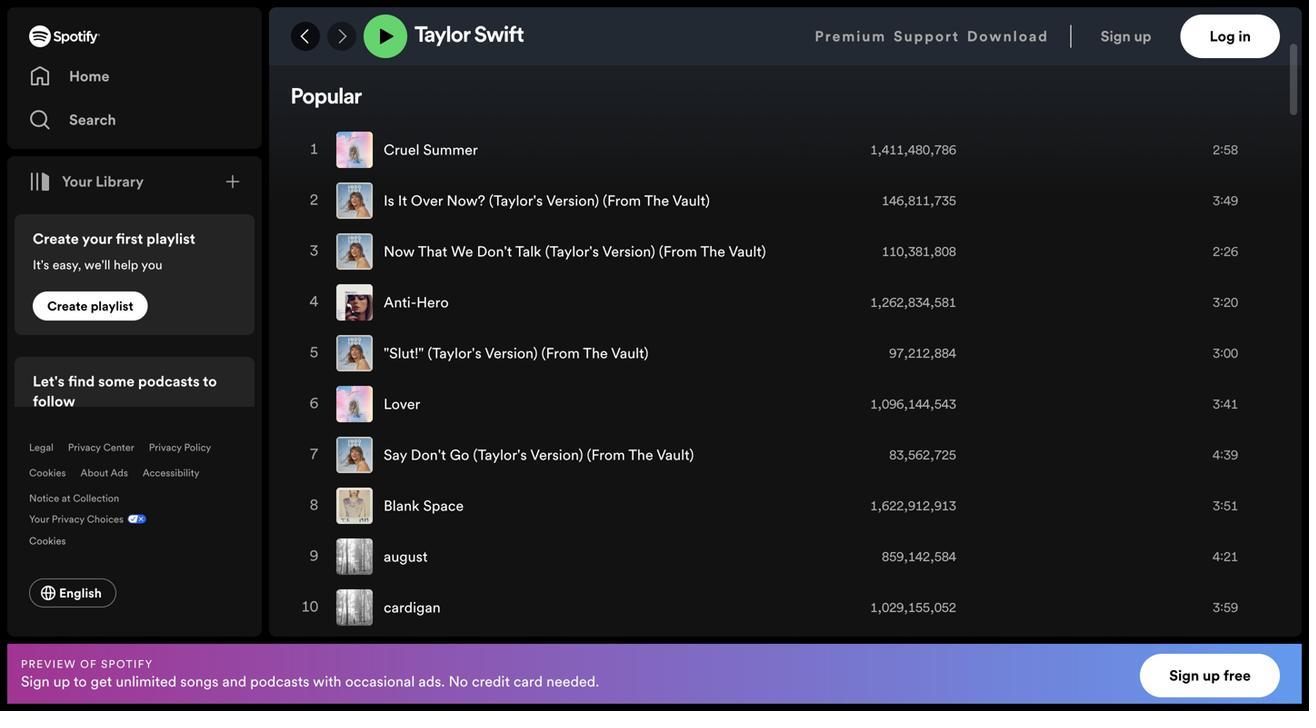 Task type: locate. For each thing, give the bounding box(es) containing it.
go forward image
[[335, 29, 349, 44]]

home
[[69, 66, 110, 86]]

privacy center link
[[68, 441, 134, 455]]

0 horizontal spatial sign
[[21, 672, 50, 692]]

1 vertical spatial cookies link
[[29, 530, 80, 550]]

unlimited
[[116, 672, 177, 692]]

cookies link
[[29, 466, 66, 480], [29, 530, 80, 550]]

(taylor's right talk
[[545, 242, 599, 262]]

sign inside sign up free button
[[1169, 666, 1199, 686]]

spotify image
[[29, 25, 100, 47]]

of
[[80, 657, 97, 672]]

center
[[103, 441, 134, 455]]

podcasts right and
[[250, 672, 310, 692]]

0 vertical spatial cookies
[[29, 466, 66, 480]]

main element
[[7, 7, 262, 637]]

now?
[[447, 191, 485, 211]]

0 vertical spatial podcasts
[[138, 372, 200, 392]]

download
[[967, 26, 1049, 46]]

english button
[[29, 579, 116, 608]]

1,411,480,786
[[871, 142, 956, 159]]

log
[[1210, 26, 1235, 46]]

notice at collection
[[29, 492, 119, 506]]

policy
[[184, 441, 211, 455]]

0 horizontal spatial don't
[[411, 446, 446, 466]]

0 horizontal spatial to
[[73, 672, 87, 692]]

1 cookies link from the top
[[29, 466, 66, 480]]

1 horizontal spatial up
[[1134, 26, 1152, 46]]

ads.
[[419, 672, 445, 692]]

1 vertical spatial your
[[29, 513, 49, 526]]

now that we don't talk (taylor's version) (from the vault) link
[[384, 242, 766, 262]]

1 horizontal spatial your
[[62, 172, 92, 192]]

110,381,808
[[882, 243, 956, 261]]

cruel summer link
[[384, 140, 478, 160]]

0 vertical spatial playlist
[[147, 229, 195, 249]]

you
[[141, 256, 162, 274]]

preview
[[21, 657, 76, 672]]

anti-hero link
[[384, 293, 449, 313]]

859,142,584
[[882, 549, 956, 566]]

create
[[33, 229, 79, 249], [47, 298, 88, 315]]

(taylor's right go
[[473, 446, 527, 466]]

vault)
[[672, 191, 710, 211], [729, 242, 766, 262], [611, 344, 649, 364], [657, 446, 694, 466]]

lover link
[[384, 395, 420, 415]]

your left library
[[62, 172, 92, 192]]

accessibility link
[[143, 466, 200, 480]]

search
[[69, 110, 116, 130]]

playlist down help
[[91, 298, 133, 315]]

create for your
[[33, 229, 79, 249]]

1 vertical spatial create
[[47, 298, 88, 315]]

1 horizontal spatial podcasts
[[250, 672, 310, 692]]

the inside say don't go (taylor's version) (from the vault) cell
[[629, 446, 653, 466]]

0 vertical spatial don't
[[477, 242, 512, 262]]

don't left go
[[411, 446, 446, 466]]

premium
[[815, 26, 887, 46]]

privacy for privacy policy
[[149, 441, 182, 455]]

cruel summer
[[384, 140, 478, 160]]

1 vertical spatial playlist
[[91, 298, 133, 315]]

let's
[[33, 372, 65, 392]]

your inside button
[[62, 172, 92, 192]]

summer
[[423, 140, 478, 160]]

playlist up you
[[147, 229, 195, 249]]

free
[[1224, 666, 1251, 686]]

say
[[384, 446, 407, 466]]

create playlist
[[47, 298, 133, 315]]

create down easy,
[[47, 298, 88, 315]]

your for your privacy choices
[[29, 513, 49, 526]]

is
[[384, 191, 394, 211]]

(taylor's
[[489, 191, 543, 211], [545, 242, 599, 262], [428, 344, 482, 364], [473, 446, 527, 466]]

sign for sign up free
[[1169, 666, 1199, 686]]

don't right we
[[477, 242, 512, 262]]

support button
[[894, 15, 960, 58]]

privacy down at
[[52, 513, 84, 526]]

blank space link
[[384, 497, 464, 517]]

to inside preview of spotify sign up to get unlimited songs and podcasts with occasional ads. no credit card needed.
[[73, 672, 87, 692]]

we
[[451, 242, 473, 262]]

is it over now? (taylor's version) (from the vault) link
[[384, 191, 710, 211]]

to left get
[[73, 672, 87, 692]]

english
[[59, 585, 102, 602]]

ads
[[111, 466, 128, 480]]

sign inside preview of spotify sign up to get unlimited songs and podcasts with occasional ads. no credit card needed.
[[21, 672, 50, 692]]

up left log
[[1134, 26, 1152, 46]]

talk
[[515, 242, 542, 262]]

anti-
[[384, 293, 417, 313]]

credit
[[472, 672, 510, 692]]

your library button
[[22, 164, 151, 200]]

is it over now? (taylor's version) (from the vault) cell
[[336, 177, 717, 226]]

1 horizontal spatial don't
[[477, 242, 512, 262]]

to up policy
[[203, 372, 217, 392]]

cruel
[[384, 140, 420, 160]]

1 vertical spatial cookies
[[29, 535, 66, 548]]

podcasts
[[138, 372, 200, 392], [250, 672, 310, 692]]

2 horizontal spatial sign
[[1169, 666, 1199, 686]]

podcasts right some
[[138, 372, 200, 392]]

3:59
[[1213, 600, 1238, 617]]

some
[[98, 372, 135, 392]]

preview of spotify sign up to get unlimited songs and podcasts with occasional ads. no credit card needed.
[[21, 657, 599, 692]]

hero
[[417, 293, 449, 313]]

0 horizontal spatial podcasts
[[138, 372, 200, 392]]

0 vertical spatial to
[[203, 372, 217, 392]]

your
[[82, 229, 112, 249]]

2 horizontal spatial up
[[1203, 666, 1220, 686]]

privacy for privacy center
[[68, 441, 101, 455]]

create inside create your first playlist it's easy, we'll help you
[[33, 229, 79, 249]]

0 vertical spatial your
[[62, 172, 92, 192]]

up inside top bar and user menu element
[[1134, 26, 1152, 46]]

3:51
[[1213, 498, 1238, 515]]

1 vertical spatial to
[[73, 672, 87, 692]]

up left of
[[53, 672, 70, 692]]

log in button
[[1181, 15, 1280, 58]]

up left free
[[1203, 666, 1220, 686]]

your privacy choices
[[29, 513, 124, 526]]

1 horizontal spatial to
[[203, 372, 217, 392]]

don't
[[477, 242, 512, 262], [411, 446, 446, 466]]

2 cookies link from the top
[[29, 530, 80, 550]]

create up easy,
[[33, 229, 79, 249]]

lover cell
[[336, 380, 428, 429]]

swift
[[474, 25, 524, 47]]

privacy up the accessibility
[[149, 441, 182, 455]]

august cell
[[336, 533, 435, 582]]

log in
[[1210, 26, 1251, 46]]

cookies link down your privacy choices button at the bottom
[[29, 530, 80, 550]]

1 horizontal spatial playlist
[[147, 229, 195, 249]]

create inside button
[[47, 298, 88, 315]]

2:58
[[1213, 142, 1238, 159]]

0 horizontal spatial playlist
[[91, 298, 133, 315]]

0 horizontal spatial up
[[53, 672, 70, 692]]

0 vertical spatial cookies link
[[29, 466, 66, 480]]

1 vertical spatial podcasts
[[250, 672, 310, 692]]

up for sign up
[[1134, 26, 1152, 46]]

(from
[[603, 191, 641, 211], [659, 242, 697, 262], [541, 344, 580, 364], [587, 446, 625, 466]]

0 vertical spatial create
[[33, 229, 79, 249]]

4:39
[[1213, 447, 1238, 464]]

no
[[449, 672, 468, 692]]

0 horizontal spatial your
[[29, 513, 49, 526]]

cookies link up notice
[[29, 466, 66, 480]]

cookies down your privacy choices button at the bottom
[[29, 535, 66, 548]]

about ads link
[[80, 466, 128, 480]]

in
[[1239, 26, 1251, 46]]

now that we don't talk (taylor's version) (from the vault) cell
[[336, 227, 773, 277]]

3:49
[[1213, 192, 1238, 210]]

cookies up notice
[[29, 466, 66, 480]]

version)
[[546, 191, 599, 211], [602, 242, 655, 262], [485, 344, 538, 364], [530, 446, 583, 466]]

your down notice
[[29, 513, 49, 526]]

1,096,144,543
[[871, 396, 956, 413]]

find
[[68, 372, 95, 392]]

1 horizontal spatial sign
[[1101, 26, 1131, 46]]

sign inside sign up button
[[1101, 26, 1131, 46]]

privacy up about on the bottom left
[[68, 441, 101, 455]]



Task type: describe. For each thing, give the bounding box(es) containing it.
"slut!" (taylor's version) (from the vault) link
[[384, 344, 649, 364]]

about ads
[[80, 466, 128, 480]]

up for sign up free
[[1203, 666, 1220, 686]]

go
[[450, 446, 469, 466]]

needed.
[[546, 672, 599, 692]]

support
[[894, 26, 960, 46]]

1 vertical spatial don't
[[411, 446, 446, 466]]

follow
[[33, 392, 75, 412]]

privacy center
[[68, 441, 134, 455]]

download button
[[967, 15, 1049, 58]]

1,622,912,913
[[871, 498, 956, 515]]

choices
[[87, 513, 124, 526]]

3:00
[[1213, 345, 1238, 363]]

2:26
[[1213, 243, 1238, 261]]

card
[[514, 672, 543, 692]]

and
[[222, 672, 247, 692]]

3:41
[[1213, 396, 1238, 413]]

now that we don't talk (taylor's version) (from the vault)
[[384, 242, 766, 262]]

sign up
[[1101, 26, 1152, 46]]

83,562,725
[[889, 447, 956, 464]]

to inside let's find some podcasts to follow
[[203, 372, 217, 392]]

august
[[384, 548, 428, 568]]

help
[[114, 256, 138, 274]]

space
[[423, 497, 464, 517]]

taylor swift
[[415, 25, 524, 47]]

create for playlist
[[47, 298, 88, 315]]

anti-hero cell
[[336, 278, 456, 328]]

legal
[[29, 441, 53, 455]]

cruel summer cell
[[336, 126, 485, 175]]

legal link
[[29, 441, 53, 455]]

blank space cell
[[336, 482, 471, 531]]

sign up free button
[[1140, 655, 1280, 698]]

collection
[[73, 492, 119, 506]]

up inside preview of spotify sign up to get unlimited songs and podcasts with occasional ads. no credit card needed.
[[53, 672, 70, 692]]

(taylor's right now?
[[489, 191, 543, 211]]

(taylor's right "slut!"
[[428, 344, 482, 364]]

2 cookies from the top
[[29, 535, 66, 548]]

privacy policy link
[[149, 441, 211, 455]]

sign up button
[[1094, 15, 1181, 58]]

say don't go (taylor's version) (from the vault) cell
[[336, 431, 701, 480]]

it's
[[33, 256, 49, 274]]

97,212,884
[[889, 345, 956, 363]]

sign up free
[[1169, 666, 1251, 686]]

2:58 cell
[[1171, 126, 1264, 175]]

it
[[398, 191, 407, 211]]

spotify
[[101, 657, 153, 672]]

playlist inside create your first playlist it's easy, we'll help you
[[147, 229, 195, 249]]

occasional
[[345, 672, 415, 692]]

home link
[[29, 58, 240, 95]]

first
[[116, 229, 143, 249]]

say don't go (taylor's version) (from the vault)
[[384, 446, 694, 466]]

let's find some podcasts to follow
[[33, 372, 217, 412]]

blank
[[384, 497, 420, 517]]

1 cookies from the top
[[29, 466, 66, 480]]

get
[[91, 672, 112, 692]]

top bar and user menu element
[[269, 7, 1302, 65]]

playlist inside the create playlist button
[[91, 298, 133, 315]]

your privacy choices button
[[29, 513, 124, 526]]

august link
[[384, 548, 428, 568]]

cardigan cell
[[336, 584, 448, 633]]

cardigan
[[384, 598, 441, 618]]

the inside is it over now? (taylor's version) (from the vault) cell
[[644, 191, 669, 211]]

the inside '"slut!" (taylor's version) (from the vault)' cell
[[583, 344, 608, 364]]

popular
[[291, 87, 362, 109]]

that
[[418, 242, 447, 262]]

blank space
[[384, 497, 464, 517]]

notice
[[29, 492, 59, 506]]

songs
[[180, 672, 219, 692]]

library
[[96, 172, 144, 192]]

podcasts inside let's find some podcasts to follow
[[138, 372, 200, 392]]

premium button
[[815, 15, 887, 58]]

anti-hero
[[384, 293, 449, 313]]

sign for sign up
[[1101, 26, 1131, 46]]

your for your library
[[62, 172, 92, 192]]

podcasts inside preview of spotify sign up to get unlimited songs and podcasts with occasional ads. no credit card needed.
[[250, 672, 310, 692]]

is it over now? (taylor's version) (from the vault)
[[384, 191, 710, 211]]

"slut!" (taylor's version) (from the vault) cell
[[336, 329, 656, 378]]

easy,
[[52, 256, 81, 274]]

california consumer privacy act (ccpa) opt-out icon image
[[124, 513, 146, 530]]

search link
[[29, 102, 240, 138]]

the inside now that we don't talk (taylor's version) (from the vault) cell
[[701, 242, 725, 262]]

go back image
[[298, 29, 313, 44]]

at
[[62, 492, 70, 506]]

1,029,155,052
[[871, 600, 956, 617]]

accessibility
[[143, 466, 200, 480]]

say don't go (taylor's version) (from the vault) link
[[384, 446, 694, 466]]

notice at collection link
[[29, 492, 119, 506]]

premium support download
[[815, 26, 1049, 46]]

1,262,834,581
[[871, 294, 956, 312]]

about
[[80, 466, 108, 480]]

lover
[[384, 395, 420, 415]]



Task type: vqa. For each thing, say whether or not it's contained in the screenshot.


